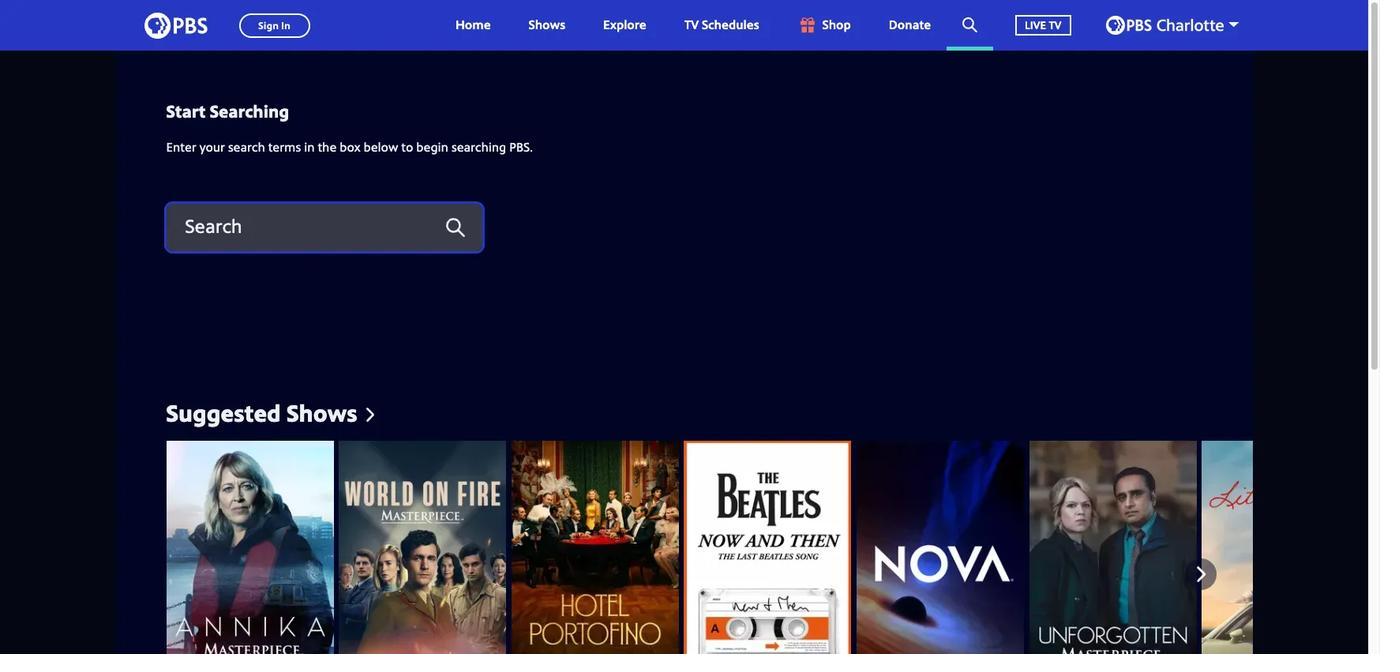 Task type: vqa. For each thing, say whether or not it's contained in the screenshot.
Unforgotten image
yes



Task type: describe. For each thing, give the bounding box(es) containing it.
suggested
[[166, 396, 281, 429]]

next slide image
[[1189, 558, 1213, 590]]

explore
[[604, 16, 647, 33]]

little bird image
[[1203, 440, 1370, 654]]

terms
[[268, 138, 301, 156]]

start searching
[[166, 99, 289, 122]]

annika image
[[166, 440, 334, 654]]

explore link
[[588, 0, 663, 51]]

suggested shows
[[166, 396, 357, 429]]

pbs charlotte image
[[1106, 16, 1224, 35]]

the
[[318, 138, 337, 156]]

1 horizontal spatial tv
[[1049, 17, 1062, 32]]

search
[[228, 138, 265, 156]]

tv inside 'link'
[[685, 16, 699, 33]]

enter
[[166, 138, 196, 156]]

searching
[[210, 99, 289, 122]]

searching
[[452, 138, 507, 156]]

0 horizontal spatial shows
[[287, 396, 357, 429]]

tv schedules link
[[669, 0, 775, 51]]

shows link
[[513, 0, 581, 51]]

live tv
[[1026, 17, 1062, 32]]

tv schedules
[[685, 16, 760, 33]]

world on fire image
[[339, 440, 507, 654]]

Search search field
[[166, 203, 482, 251]]

now and then – the last beatles song (short film) image
[[685, 440, 852, 654]]

pbs image
[[144, 8, 207, 43]]

suggested shows link
[[166, 396, 375, 429]]

box
[[340, 138, 361, 156]]

start
[[166, 99, 206, 122]]

donate
[[889, 16, 932, 33]]

nova image
[[857, 440, 1025, 654]]



Task type: locate. For each thing, give the bounding box(es) containing it.
shop link
[[782, 0, 867, 51]]

0 vertical spatial shows
[[529, 16, 566, 33]]

in
[[304, 138, 315, 156]]

search image
[[963, 17, 978, 32]]

your
[[200, 138, 225, 156]]

unforgotten image
[[1030, 440, 1197, 654]]

tv left schedules
[[685, 16, 699, 33]]

home
[[456, 16, 491, 33]]

live tv link
[[1000, 0, 1087, 51]]

schedules
[[702, 16, 760, 33]]

pbs.
[[510, 138, 533, 156]]

1 horizontal spatial shows
[[529, 16, 566, 33]]

tv right live
[[1049, 17, 1062, 32]]

to
[[402, 138, 413, 156]]

home link
[[440, 0, 507, 51]]

shows
[[529, 16, 566, 33], [287, 396, 357, 429]]

donate link
[[874, 0, 947, 51]]

shop
[[823, 16, 851, 33]]

enter your search terms in the box below to begin searching pbs.
[[166, 138, 533, 156]]

0 horizontal spatial tv
[[685, 16, 699, 33]]

1 vertical spatial shows
[[287, 396, 357, 429]]

hotel portofino image
[[512, 440, 679, 654]]

begin
[[417, 138, 449, 156]]

below
[[364, 138, 398, 156]]

live
[[1026, 17, 1047, 32]]

tv
[[685, 16, 699, 33], [1049, 17, 1062, 32]]



